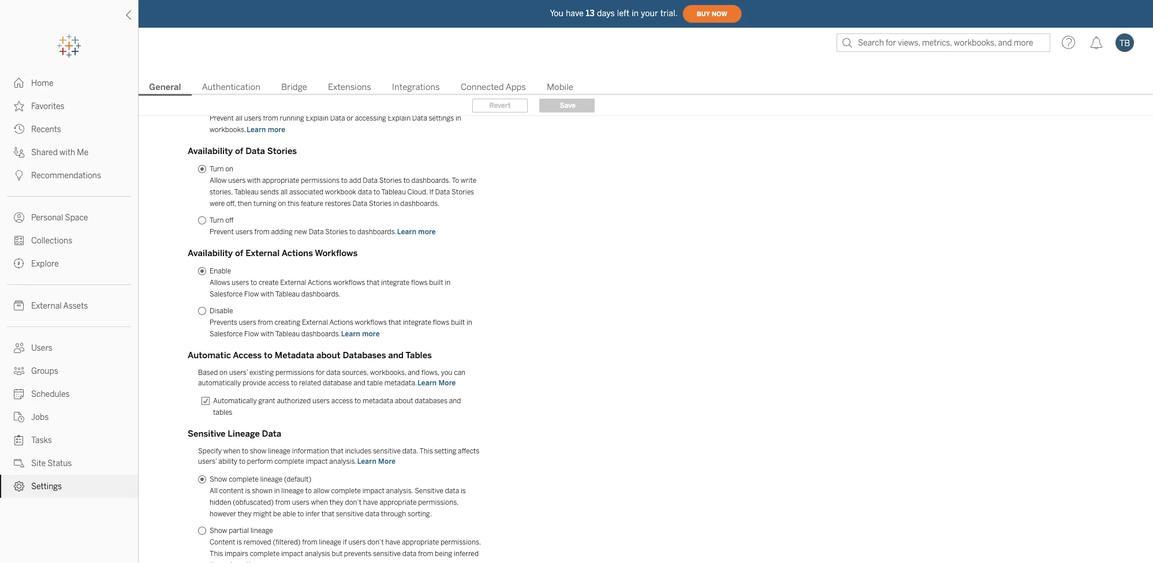 Task type: vqa. For each thing, say whether or not it's contained in the screenshot.
middle IS
yes



Task type: describe. For each thing, give the bounding box(es) containing it.
to right able
[[298, 511, 304, 519]]

that inside enable allows users to create external actions workflows that integrate flows built in salesforce flow with tableau dashboards.
[[367, 279, 380, 287]]

schedules
[[31, 390, 70, 400]]

by text only_f5he34f image for schedules
[[14, 389, 24, 400]]

and up workbooks,
[[388, 351, 404, 361]]

create
[[259, 279, 279, 287]]

stories inside turn off prevent users from adding new data stories to dashboards. learn more
[[325, 228, 348, 236]]

from inside prevents users from creating external actions workflows that integrate flows built in salesforce flow with tableau dashboards.
[[258, 319, 273, 327]]

availability of external actions workflows
[[188, 248, 358, 259]]

prevents
[[344, 550, 372, 558]]

learn inside turn off prevent users from adding new data stories to dashboards. learn more
[[397, 228, 416, 236]]

prevent inside the prevent all users from running explain data or accessing explain data settings in workbooks.
[[210, 114, 234, 122]]

on for existing
[[220, 369, 228, 377]]

in inside "show complete lineage (default) all content is shown in lineage to allow complete impact analysis. sensitive data is hidden (obfuscated) from users when they don't have appropriate permissions, however they might be able to infer that sensitive data through sorting."
[[274, 487, 280, 495]]

flows inside prevents users from creating external actions workflows that integrate flows built in salesforce flow with tableau dashboards.
[[433, 319, 449, 327]]

write
[[461, 177, 477, 185]]

impact for analysis
[[281, 550, 303, 558]]

authorized
[[277, 397, 311, 405]]

0 horizontal spatial sensitive
[[188, 429, 226, 439]]

automatic
[[188, 351, 231, 361]]

more for data
[[268, 126, 285, 134]]

this inside specify when to show lineage information that includes sensitive data. this setting affects users' ability to perform complete impact analysis.
[[420, 448, 433, 456]]

from inside the prevent all users from running explain data or accessing explain data settings in workbooks.
[[263, 114, 278, 122]]

actions inside prevents users from creating external actions workflows that integrate flows built in salesforce flow with tableau dashboards.
[[329, 319, 353, 327]]

complete right allow
[[331, 487, 361, 495]]

tableau left cloud.
[[381, 188, 406, 196]]

learn down 'flows,'
[[418, 379, 437, 388]]

data up 'show'
[[262, 429, 281, 439]]

by text only_f5he34f image for personal space
[[14, 213, 24, 223]]

have inside "show complete lineage (default) all content is shown in lineage to allow complete impact analysis. sensitive data is hidden (obfuscated) from users when they don't have appropriate permissions, however they might be able to infer that sensitive data through sorting."
[[363, 499, 378, 507]]

allow
[[313, 487, 330, 495]]

0 vertical spatial they
[[330, 499, 344, 507]]

about inside automatically grant authorized users access to metadata about databases and tables
[[395, 397, 413, 405]]

jobs link
[[0, 406, 138, 429]]

availability of data stories option group
[[198, 163, 481, 238]]

tasks
[[31, 436, 52, 446]]

main navigation. press the up and down arrow keys to access links. element
[[0, 72, 138, 498]]

tables
[[213, 409, 232, 417]]

data up show partial lineage content is removed (filtered) from lineage if users don't have appropriate permissions. this impairs complete impact analysis but prevents sensitive data from being inferred through sorting.
[[365, 511, 380, 519]]

data inside show partial lineage content is removed (filtered) from lineage if users don't have appropriate permissions. this impairs complete impact analysis but prevents sensitive data from being inferred through sorting.
[[402, 550, 417, 558]]

integrate inside enable allows users to create external actions workflows that integrate flows built in salesforce flow with tableau dashboards.
[[381, 279, 410, 287]]

perform
[[247, 458, 273, 466]]

were
[[210, 200, 225, 208]]

don't inside show partial lineage content is removed (filtered) from lineage if users don't have appropriate permissions. this impairs complete impact analysis but prevents sensitive data from being inferred through sorting.
[[367, 539, 384, 547]]

groups
[[31, 367, 58, 377]]

don't inside "show complete lineage (default) all content is shown in lineage to allow complete impact analysis. sensitive data is hidden (obfuscated) from users when they don't have appropriate permissions, however they might be able to infer that sensitive data through sorting."
[[345, 499, 362, 507]]

turn off prevent users from adding new data stories to dashboards. learn more
[[210, 217, 436, 236]]

by text only_f5he34f image for recents
[[14, 124, 24, 135]]

availability of external actions workflows option group
[[198, 266, 481, 340]]

users
[[31, 344, 52, 353]]

in inside prevents users from creating external actions workflows that integrate flows built in salesforce flow with tableau dashboards.
[[467, 319, 472, 327]]

to up the existing
[[264, 351, 273, 361]]

Search for views, metrics, workbooks, and more text field
[[837, 33, 1050, 52]]

workbooks,
[[370, 369, 406, 377]]

sends
[[260, 188, 279, 196]]

dashboards. inside prevents users from creating external actions workflows that integrate flows built in salesforce flow with tableau dashboards.
[[301, 330, 341, 338]]

learn for explain
[[247, 126, 266, 134]]

if
[[429, 188, 434, 196]]

with inside enable allows users to create external actions workflows that integrate flows built in salesforce flow with tableau dashboards.
[[261, 290, 274, 299]]

for
[[316, 369, 325, 377]]

and inside automatically grant authorized users access to metadata about databases and tables
[[449, 397, 461, 405]]

complete inside show partial lineage content is removed (filtered) from lineage if users don't have appropriate permissions. this impairs complete impact analysis but prevents sensitive data from being inferred through sorting.
[[250, 550, 280, 558]]

in inside the prevent all users from running explain data or accessing explain data settings in workbooks.
[[456, 114, 461, 122]]

data inside turn off prevent users from adding new data stories to dashboards. learn more
[[309, 228, 324, 236]]

dashboards. up if
[[411, 177, 450, 185]]

collections link
[[0, 229, 138, 252]]

dashboards. down cloud.
[[400, 200, 440, 208]]

learn more for running
[[247, 126, 285, 134]]

13
[[586, 8, 595, 18]]

users' inside specify when to show lineage information that includes sensitive data. this setting affects users' ability to perform complete impact analysis.
[[198, 458, 217, 466]]

permissions inside based on users' existing permissions for data sources, workbooks, and flows, you can automatically provide access to related database and table metadata.
[[275, 369, 314, 377]]

salesforce inside prevents users from creating external actions workflows that integrate flows built in salesforce flow with tableau dashboards.
[[210, 330, 243, 338]]

affects
[[458, 448, 479, 456]]

show for show complete lineage (default) all content is shown in lineage to allow complete impact analysis. sensitive data is hidden (obfuscated) from users when they don't have appropriate permissions, however they might be able to infer that sensitive data through sorting.
[[210, 476, 227, 484]]

dashboards. inside enable allows users to create external actions workflows that integrate flows built in salesforce flow with tableau dashboards.
[[301, 290, 341, 299]]

site
[[31, 459, 46, 469]]

prevent all users from running explain data or accessing explain data settings in workbooks.
[[210, 114, 461, 134]]

stories,
[[210, 188, 233, 196]]

flows inside enable allows users to create external actions workflows that integrate flows built in salesforce flow with tableau dashboards.
[[411, 279, 428, 287]]

tables
[[406, 351, 432, 361]]

ability
[[218, 458, 237, 466]]

lineage up removed
[[251, 527, 273, 535]]

users link
[[0, 337, 138, 360]]

groups link
[[0, 360, 138, 383]]

settings
[[429, 114, 454, 122]]

revert
[[489, 102, 511, 110]]

if
[[343, 539, 347, 547]]

on for users
[[225, 165, 233, 173]]

collections
[[31, 236, 72, 246]]

1 explain from the left
[[306, 114, 329, 122]]

that inside "show complete lineage (default) all content is shown in lineage to allow complete impact analysis. sensitive data is hidden (obfuscated) from users when they don't have appropriate permissions, however they might be able to infer that sensitive data through sorting."
[[322, 511, 334, 519]]

site status link
[[0, 452, 138, 475]]

built inside enable allows users to create external actions workflows that integrate flows built in salesforce flow with tableau dashboards.
[[429, 279, 443, 287]]

data inside based on users' existing permissions for data sources, workbooks, and flows, you can automatically provide access to related database and table metadata.
[[326, 369, 340, 377]]

when inside specify when to show lineage information that includes sensitive data. this setting affects users' ability to perform complete impact analysis.
[[223, 448, 240, 456]]

1 horizontal spatial is
[[245, 487, 250, 495]]

by text only_f5he34f image for external assets
[[14, 301, 24, 311]]

flow inside enable allows users to create external actions workflows that integrate flows built in salesforce flow with tableau dashboards.
[[244, 290, 259, 299]]

sensitive inside "show complete lineage (default) all content is shown in lineage to allow complete impact analysis. sensitive data is hidden (obfuscated) from users when they don't have appropriate permissions, however they might be able to infer that sensitive data through sorting."
[[415, 487, 443, 495]]

tableau inside enable allows users to create external actions workflows that integrate flows built in salesforce flow with tableau dashboards.
[[275, 290, 300, 299]]

users inside enable allows users to create external actions workflows that integrate flows built in salesforce flow with tableau dashboards.
[[232, 279, 249, 287]]

turn for turn on allow users with appropriate permissions to add data stories to dashboards. to write stories, tableau sends all associated workbook data to tableau cloud. if data stories were off, then turning on this feature restores data stories in dashboards.
[[210, 165, 224, 173]]

data right add
[[363, 177, 378, 185]]

related
[[299, 379, 321, 388]]

however
[[210, 511, 236, 519]]

users inside turn off prevent users from adding new data stories to dashboards. learn more
[[235, 228, 253, 236]]

and down sources,
[[354, 379, 366, 388]]

new
[[294, 228, 307, 236]]

show complete lineage (default) all content is shown in lineage to allow complete impact analysis. sensitive data is hidden (obfuscated) from users when they don't have appropriate permissions, however they might be able to infer that sensitive data through sorting.
[[210, 476, 466, 519]]

availability of data stories
[[188, 146, 297, 157]]

prevent inside turn off prevent users from adding new data stories to dashboards. learn more
[[210, 228, 234, 236]]

you
[[550, 8, 564, 18]]

that inside specify when to show lineage information that includes sensitive data. this setting affects users' ability to perform complete impact analysis.
[[331, 448, 343, 456]]

with inside turn on allow users with appropriate permissions to add data stories to dashboards. to write stories, tableau sends all associated workbook data to tableau cloud. if data stories were off, then turning on this feature restores data stories in dashboards.
[[247, 177, 261, 185]]

data inside turn on allow users with appropriate permissions to add data stories to dashboards. to write stories, tableau sends all associated workbook data to tableau cloud. if data stories were off, then turning on this feature restores data stories in dashboards.
[[358, 188, 372, 196]]

all inside the prevent all users from running explain data or accessing explain data settings in workbooks.
[[235, 114, 243, 122]]

buy now
[[697, 10, 727, 18]]

inferred
[[454, 550, 479, 558]]

in inside turn on allow users with appropriate permissions to add data stories to dashboards. to write stories, tableau sends all associated workbook data to tableau cloud. if data stories were off, then turning on this feature restores data stories in dashboards.
[[393, 200, 399, 208]]

salesforce inside enable allows users to create external actions workflows that integrate flows built in salesforce flow with tableau dashboards.
[[210, 290, 243, 299]]

trial.
[[660, 8, 678, 18]]

users inside "show complete lineage (default) all content is shown in lineage to allow complete impact analysis. sensitive data is hidden (obfuscated) from users when they don't have appropriate permissions, however they might be able to infer that sensitive data through sorting."
[[292, 499, 309, 507]]

analysis
[[305, 550, 330, 558]]

general
[[149, 82, 181, 92]]

by text only_f5he34f image for jobs
[[14, 412, 24, 423]]

by text only_f5he34f image for settings
[[14, 482, 24, 492]]

external inside enable allows users to create external actions workflows that integrate flows built in salesforce flow with tableau dashboards.
[[280, 279, 306, 287]]

learn more for external
[[341, 330, 380, 338]]

to left 'show'
[[242, 448, 248, 456]]

external inside "main navigation. press the up and down arrow keys to access links." element
[[31, 301, 62, 311]]

sensitive inside "show complete lineage (default) all content is shown in lineage to allow complete impact analysis. sensitive data is hidden (obfuscated) from users when they don't have appropriate permissions, however they might be able to infer that sensitive data through sorting."
[[336, 511, 364, 519]]

connected
[[461, 82, 504, 92]]

by text only_f5he34f image for site status
[[14, 459, 24, 469]]

shared with me
[[31, 148, 88, 158]]

external assets link
[[0, 295, 138, 318]]

in inside enable allows users to create external actions workflows that integrate flows built in salesforce flow with tableau dashboards.
[[445, 279, 451, 287]]

lineage up shown
[[260, 476, 283, 484]]

restores
[[325, 200, 351, 208]]

flow inside prevents users from creating external actions workflows that integrate flows built in salesforce flow with tableau dashboards.
[[244, 330, 259, 338]]

appropriate inside "show complete lineage (default) all content is shown in lineage to allow complete impact analysis. sensitive data is hidden (obfuscated) from users when they don't have appropriate permissions, however they might be able to infer that sensitive data through sorting."
[[380, 499, 417, 507]]

sorting. inside show partial lineage content is removed (filtered) from lineage if users don't have appropriate permissions. this impairs complete impact analysis but prevents sensitive data from being inferred through sorting.
[[236, 562, 260, 564]]

complete up content
[[229, 476, 259, 484]]

tableau inside prevents users from creating external actions workflows that integrate flows built in salesforce flow with tableau dashboards.
[[275, 330, 300, 338]]

(obfuscated)
[[233, 499, 274, 507]]

home link
[[0, 72, 138, 95]]

learn more for sensitive lineage data
[[357, 458, 396, 466]]

to up cloud.
[[403, 177, 410, 185]]

sensitive inside show partial lineage content is removed (filtered) from lineage if users don't have appropriate permissions. this impairs complete impact analysis but prevents sensitive data from being inferred through sorting.
[[373, 550, 401, 558]]

status
[[47, 459, 72, 469]]

recents
[[31, 125, 61, 135]]

to left allow
[[305, 487, 312, 495]]

allows
[[210, 279, 230, 287]]

complete inside specify when to show lineage information that includes sensitive data. this setting affects users' ability to perform complete impact analysis.
[[274, 458, 304, 466]]

prevents
[[210, 319, 237, 327]]

built inside prevents users from creating external actions workflows that integrate flows built in salesforce flow with tableau dashboards.
[[451, 319, 465, 327]]

you
[[441, 369, 452, 377]]

automatically grant authorized users access to metadata about databases and tables
[[213, 397, 461, 417]]

lineage inside specify when to show lineage information that includes sensitive data. this setting affects users' ability to perform complete impact analysis.
[[268, 448, 291, 456]]

of for external
[[235, 248, 243, 259]]

appropriate inside show partial lineage content is removed (filtered) from lineage if users don't have appropriate permissions. this impairs complete impact analysis but prevents sensitive data from being inferred through sorting.
[[402, 539, 439, 547]]

data right if
[[435, 188, 450, 196]]

from inside turn off prevent users from adding new data stories to dashboards. learn more
[[254, 228, 270, 236]]

content
[[210, 539, 235, 547]]

to inside automatically grant authorized users access to metadata about databases and tables
[[355, 397, 361, 405]]

infer
[[306, 511, 320, 519]]

me
[[77, 148, 88, 158]]

databases
[[415, 397, 448, 405]]

data left settings
[[412, 114, 427, 122]]

databases
[[343, 351, 386, 361]]

users' inside based on users' existing permissions for data sources, workbooks, and flows, you can automatically provide access to related database and table metadata.
[[229, 369, 248, 377]]

this inside show partial lineage content is removed (filtered) from lineage if users don't have appropriate permissions. this impairs complete impact analysis but prevents sensitive data from being inferred through sorting.
[[210, 550, 223, 558]]

sources,
[[342, 369, 368, 377]]

by text only_f5he34f image for explore
[[14, 259, 24, 269]]

2 horizontal spatial have
[[566, 8, 584, 18]]

lineage
[[228, 429, 260, 439]]

through inside "show complete lineage (default) all content is shown in lineage to allow complete impact analysis. sensitive data is hidden (obfuscated) from users when they don't have appropriate permissions, however they might be able to infer that sensitive data through sorting."
[[381, 511, 406, 519]]

by text only_f5he34f image for favorites
[[14, 101, 24, 111]]

to right ability
[[239, 458, 245, 466]]

data left or
[[330, 114, 345, 122]]

and left 'flows,'
[[408, 369, 420, 377]]

automatically
[[213, 397, 257, 405]]

access inside based on users' existing permissions for data sources, workbooks, and flows, you can automatically provide access to related database and table metadata.
[[268, 379, 289, 388]]

learn more link for sensitive lineage data
[[357, 457, 396, 467]]

connected apps
[[461, 82, 526, 92]]

sensitive lineage data option group
[[198, 474, 481, 564]]

favorites
[[31, 102, 64, 111]]

sensitive lineage data
[[188, 429, 281, 439]]

then
[[238, 200, 252, 208]]

but
[[332, 550, 343, 558]]

lineage down (default)
[[281, 487, 304, 495]]

based
[[198, 369, 218, 377]]

have inside show partial lineage content is removed (filtered) from lineage if users don't have appropriate permissions. this impairs complete impact analysis but prevents sensitive data from being inferred through sorting.
[[385, 539, 400, 547]]

metadata
[[363, 397, 393, 405]]

external down adding
[[246, 248, 280, 259]]

database
[[323, 379, 352, 388]]

access
[[233, 351, 262, 361]]



Task type: locate. For each thing, give the bounding box(es) containing it.
2 of from the top
[[235, 248, 243, 259]]

sensitive up permissions, at the left bottom of the page
[[415, 487, 443, 495]]

lineage up but at the bottom of the page
[[319, 539, 341, 547]]

2 vertical spatial sensitive
[[373, 550, 401, 558]]

data down workbooks.
[[246, 146, 265, 157]]

0 vertical spatial of
[[235, 146, 243, 157]]

users up workbooks.
[[244, 114, 261, 122]]

permissions
[[301, 177, 340, 185], [275, 369, 314, 377]]

learn more link down running
[[246, 125, 286, 135]]

5 by text only_f5he34f image from the top
[[14, 236, 24, 246]]

dashboards. up automatic access to metadata about databases and tables
[[301, 330, 341, 338]]

0 horizontal spatial access
[[268, 379, 289, 388]]

1 horizontal spatial learn more link
[[417, 379, 457, 388]]

workflows down workflows
[[333, 279, 365, 287]]

more inside turn off prevent users from adding new data stories to dashboards. learn more
[[418, 228, 436, 236]]

navigation panel element
[[0, 35, 138, 498]]

data.
[[402, 448, 418, 456]]

0 vertical spatial prevent
[[210, 114, 234, 122]]

sensitive inside specify when to show lineage information that includes sensitive data. this setting affects users' ability to perform complete impact analysis.
[[373, 448, 401, 456]]

1 vertical spatial impact
[[363, 487, 385, 495]]

impact down information
[[306, 458, 328, 466]]

1 vertical spatial sensitive
[[336, 511, 364, 519]]

2 flow from the top
[[244, 330, 259, 338]]

data up the database
[[326, 369, 340, 377]]

appropriate inside turn on allow users with appropriate permissions to add data stories to dashboards. to write stories, tableau sends all associated workbook data to tableau cloud. if data stories were off, then turning on this feature restores data stories in dashboards.
[[262, 177, 299, 185]]

0 vertical spatial availability
[[188, 146, 233, 157]]

revert button
[[472, 99, 528, 113]]

data right restores
[[352, 200, 367, 208]]

0 vertical spatial sensitive
[[188, 429, 226, 439]]

learn more up databases
[[341, 330, 380, 338]]

dashboards. up workflows
[[357, 228, 397, 236]]

salesforce
[[210, 290, 243, 299], [210, 330, 243, 338]]

that
[[367, 279, 380, 287], [388, 319, 401, 327], [331, 448, 343, 456], [322, 511, 334, 519]]

0 vertical spatial users'
[[229, 369, 248, 377]]

users up able
[[292, 499, 309, 507]]

to left add
[[341, 177, 348, 185]]

1 vertical spatial built
[[451, 319, 465, 327]]

0 vertical spatial about
[[316, 351, 341, 361]]

0 vertical spatial flow
[[244, 290, 259, 299]]

from up the be
[[275, 499, 291, 507]]

1 vertical spatial sorting.
[[236, 562, 260, 564]]

learn more link down cloud.
[[397, 228, 436, 237]]

learn down cloud.
[[397, 228, 416, 236]]

1 vertical spatial on
[[278, 200, 286, 208]]

0 horizontal spatial learn more
[[357, 458, 396, 466]]

is down partial
[[237, 539, 242, 547]]

learn more inside availability of external actions workflows option group
[[341, 330, 380, 338]]

this down content
[[210, 550, 223, 558]]

0 horizontal spatial don't
[[345, 499, 362, 507]]

users inside the prevent all users from running explain data or accessing explain data settings in workbooks.
[[244, 114, 261, 122]]

to inside turn off prevent users from adding new data stories to dashboards. learn more
[[349, 228, 356, 236]]

enable allows users to create external actions workflows that integrate flows built in salesforce flow with tableau dashboards.
[[210, 267, 451, 299]]

to
[[452, 177, 459, 185]]

by text only_f5he34f image inside tasks link
[[14, 435, 24, 446]]

1 vertical spatial sensitive
[[415, 487, 443, 495]]

be
[[273, 511, 281, 519]]

0 vertical spatial sorting.
[[408, 511, 432, 519]]

add
[[349, 177, 361, 185]]

10 by text only_f5he34f image from the top
[[14, 435, 24, 446]]

2 vertical spatial have
[[385, 539, 400, 547]]

0 vertical spatial when
[[223, 448, 240, 456]]

1 vertical spatial flow
[[244, 330, 259, 338]]

1 vertical spatial prevent
[[210, 228, 234, 236]]

users right "allows"
[[232, 279, 249, 287]]

1 vertical spatial integrate
[[403, 319, 431, 327]]

prevent down off
[[210, 228, 234, 236]]

explore
[[31, 259, 59, 269]]

users' down specify
[[198, 458, 217, 466]]

salesforce down 'prevents'
[[210, 330, 243, 338]]

turn
[[210, 165, 224, 173], [210, 217, 224, 225]]

don't
[[345, 499, 362, 507], [367, 539, 384, 547]]

1 horizontal spatial they
[[330, 499, 344, 507]]

by text only_f5he34f image inside recommendations link
[[14, 170, 24, 181]]

by text only_f5he34f image inside shared with me link
[[14, 147, 24, 158]]

by text only_f5he34f image for users
[[14, 343, 24, 353]]

1 vertical spatial more
[[418, 228, 436, 236]]

analysis. down includes
[[329, 458, 357, 466]]

existing
[[250, 369, 274, 377]]

users inside prevents users from creating external actions workflows that integrate flows built in salesforce flow with tableau dashboards.
[[239, 319, 256, 327]]

by text only_f5he34f image for recommendations
[[14, 170, 24, 181]]

sensitive right prevents
[[373, 550, 401, 558]]

personal space link
[[0, 206, 138, 229]]

recommendations
[[31, 171, 101, 181]]

0 horizontal spatial flows
[[411, 279, 428, 287]]

through inside show partial lineage content is removed (filtered) from lineage if users don't have appropriate permissions. this impairs complete impact analysis but prevents sensitive data from being inferred through sorting.
[[210, 562, 235, 564]]

0 horizontal spatial explain
[[306, 114, 329, 122]]

you have 13 days left in your trial.
[[550, 8, 678, 18]]

actions down 'new'
[[282, 248, 313, 259]]

have up show partial lineage content is removed (filtered) from lineage if users don't have appropriate permissions. this impairs complete impact analysis but prevents sensitive data from being inferred through sorting.
[[363, 499, 378, 507]]

by text only_f5he34f image inside schedules 'link'
[[14, 389, 24, 400]]

includes
[[345, 448, 371, 456]]

show
[[210, 476, 227, 484], [210, 527, 227, 535]]

by text only_f5he34f image inside 'settings' link
[[14, 482, 24, 492]]

setting
[[435, 448, 456, 456]]

1 horizontal spatial sorting.
[[408, 511, 432, 519]]

specify
[[198, 448, 222, 456]]

from up analysis
[[302, 539, 317, 547]]

have right if
[[385, 539, 400, 547]]

1 vertical spatial actions
[[308, 279, 332, 287]]

impact down includes
[[363, 487, 385, 495]]

(default)
[[284, 476, 311, 484]]

4 by text only_f5he34f image from the top
[[14, 213, 24, 223]]

more for automatic access to metadata about databases and tables
[[439, 379, 456, 388]]

when inside "show complete lineage (default) all content is shown in lineage to allow complete impact analysis. sensitive data is hidden (obfuscated) from users when they don't have appropriate permissions, however they might be able to infer that sensitive data through sorting."
[[311, 499, 328, 507]]

actions inside enable allows users to create external actions workflows that integrate flows built in salesforce flow with tableau dashboards.
[[308, 279, 332, 287]]

0 horizontal spatial have
[[363, 499, 378, 507]]

on inside based on users' existing permissions for data sources, workbooks, and flows, you can automatically provide access to related database and table metadata.
[[220, 369, 228, 377]]

external assets
[[31, 301, 88, 311]]

1 vertical spatial availability
[[188, 248, 233, 259]]

1 vertical spatial users'
[[198, 458, 217, 466]]

1 salesforce from the top
[[210, 290, 243, 299]]

by text only_f5he34f image inside external assets link
[[14, 301, 24, 311]]

2 show from the top
[[210, 527, 227, 535]]

show inside show partial lineage content is removed (filtered) from lineage if users don't have appropriate permissions. this impairs complete impact analysis but prevents sensitive data from being inferred through sorting.
[[210, 527, 227, 535]]

by text only_f5he34f image inside personal space link
[[14, 213, 24, 223]]

learn more down running
[[247, 126, 285, 134]]

assets
[[63, 301, 88, 311]]

jobs
[[31, 413, 49, 423]]

learn for actions
[[341, 330, 360, 338]]

4 by text only_f5he34f image from the top
[[14, 412, 24, 423]]

1 turn from the top
[[210, 165, 224, 173]]

on left the this
[[278, 200, 286, 208]]

learn more down 'flows,'
[[418, 379, 456, 388]]

all inside turn on allow users with appropriate permissions to add data stories to dashboards. to write stories, tableau sends all associated workbook data to tableau cloud. if data stories were off, then turning on this feature restores data stories in dashboards.
[[281, 188, 288, 196]]

1 horizontal spatial learn more
[[341, 330, 380, 338]]

1 vertical spatial through
[[210, 562, 235, 564]]

1 horizontal spatial sensitive
[[415, 487, 443, 495]]

0 horizontal spatial is
[[237, 539, 242, 547]]

0 vertical spatial workflows
[[333, 279, 365, 287]]

shared with me link
[[0, 141, 138, 164]]

0 vertical spatial more
[[439, 379, 456, 388]]

1 by text only_f5he34f image from the top
[[14, 124, 24, 135]]

1 horizontal spatial more
[[439, 379, 456, 388]]

users inside turn on allow users with appropriate permissions to add data stories to dashboards. to write stories, tableau sends all associated workbook data to tableau cloud. if data stories were off, then turning on this feature restores data stories in dashboards.
[[228, 177, 246, 185]]

1 horizontal spatial built
[[451, 319, 465, 327]]

learn more
[[247, 126, 285, 134], [341, 330, 380, 338]]

by text only_f5he34f image inside the collections link
[[14, 236, 24, 246]]

users inside show partial lineage content is removed (filtered) from lineage if users don't have appropriate permissions. this impairs complete impact analysis but prevents sensitive data from being inferred through sorting.
[[348, 539, 366, 547]]

integrate inside prevents users from creating external actions workflows that integrate flows built in salesforce flow with tableau dashboards.
[[403, 319, 431, 327]]

from inside "show complete lineage (default) all content is shown in lineage to allow complete impact analysis. sensitive data is hidden (obfuscated) from users when they don't have appropriate permissions, however they might be able to infer that sensitive data through sorting."
[[275, 499, 291, 507]]

learn more link for automatic access to metadata about databases and tables
[[417, 379, 457, 388]]

workflows
[[315, 248, 358, 259]]

removed
[[244, 539, 271, 547]]

buy now button
[[682, 5, 742, 23]]

more for sensitive lineage data
[[378, 458, 396, 466]]

sensitive up specify
[[188, 429, 226, 439]]

allow
[[210, 177, 227, 185]]

by text only_f5he34f image inside site status link
[[14, 459, 24, 469]]

turn left off
[[210, 217, 224, 225]]

1 vertical spatial more
[[378, 458, 396, 466]]

2 horizontal spatial learn more link
[[397, 228, 436, 237]]

2 availability from the top
[[188, 248, 233, 259]]

show up content
[[210, 527, 227, 535]]

by text only_f5he34f image left personal
[[14, 213, 24, 223]]

learn more link up databases
[[341, 330, 380, 339]]

2 vertical spatial learn more link
[[341, 330, 380, 339]]

1 availability from the top
[[188, 146, 233, 157]]

learn more link for availability of external actions workflows
[[341, 330, 380, 339]]

settings link
[[0, 475, 138, 498]]

that inside prevents users from creating external actions workflows that integrate flows built in salesforce flow with tableau dashboards.
[[388, 319, 401, 327]]

analysis. inside specify when to show lineage information that includes sensitive data. this setting affects users' ability to perform complete impact analysis.
[[329, 458, 357, 466]]

1 vertical spatial this
[[210, 550, 223, 558]]

0 vertical spatial learn more
[[247, 126, 285, 134]]

1 vertical spatial learn more
[[357, 458, 396, 466]]

home
[[31, 79, 54, 88]]

2 explain from the left
[[388, 114, 411, 122]]

explain right accessing
[[388, 114, 411, 122]]

8 by text only_f5he34f image from the top
[[14, 366, 24, 377]]

on up automatically
[[220, 369, 228, 377]]

flow down the create
[[244, 290, 259, 299]]

learn more link inside availability of external actions workflows option group
[[341, 330, 380, 339]]

users inside automatically grant authorized users access to metadata about databases and tables
[[312, 397, 330, 405]]

0 vertical spatial analysis.
[[329, 458, 357, 466]]

learn for information
[[357, 458, 376, 466]]

your
[[641, 8, 658, 18]]

off
[[225, 217, 234, 225]]

all
[[235, 114, 243, 122], [281, 188, 288, 196]]

impact for analysis.
[[306, 458, 328, 466]]

by text only_f5he34f image left groups
[[14, 366, 24, 377]]

by text only_f5he34f image for groups
[[14, 366, 24, 377]]

lineage right 'show'
[[268, 448, 291, 456]]

1 vertical spatial they
[[238, 511, 252, 519]]

0 horizontal spatial users'
[[198, 458, 217, 466]]

availability up "enable"
[[188, 248, 233, 259]]

2 vertical spatial actions
[[329, 319, 353, 327]]

9 by text only_f5he34f image from the top
[[14, 389, 24, 400]]

external inside prevents users from creating external actions workflows that integrate flows built in salesforce flow with tableau dashboards.
[[302, 319, 328, 327]]

shown
[[252, 487, 273, 495]]

2 by text only_f5he34f image from the top
[[14, 170, 24, 181]]

sorting.
[[408, 511, 432, 519], [236, 562, 260, 564]]

1 vertical spatial learn more link
[[357, 457, 396, 467]]

1 vertical spatial turn
[[210, 217, 224, 225]]

1 prevent from the top
[[210, 114, 234, 122]]

analysis. inside "show complete lineage (default) all content is shown in lineage to allow complete impact analysis. sensitive data is hidden (obfuscated) from users when they don't have appropriate permissions, however they might be able to infer that sensitive data through sorting."
[[386, 487, 413, 495]]

of for data
[[235, 146, 243, 157]]

0 vertical spatial flows
[[411, 279, 428, 287]]

1 show from the top
[[210, 476, 227, 484]]

2 prevent from the top
[[210, 228, 234, 236]]

with up sends in the left of the page
[[247, 177, 261, 185]]

through down the impairs
[[210, 562, 235, 564]]

shared
[[31, 148, 58, 158]]

0 vertical spatial have
[[566, 8, 584, 18]]

recommendations link
[[0, 164, 138, 187]]

workflows inside prevents users from creating external actions workflows that integrate flows built in salesforce flow with tableau dashboards.
[[355, 319, 387, 327]]

to right workbook on the top left of page
[[374, 188, 380, 196]]

tableau up then
[[234, 188, 259, 196]]

settings
[[31, 482, 62, 492]]

0 vertical spatial this
[[420, 448, 433, 456]]

on up allow
[[225, 165, 233, 173]]

by text only_f5he34f image inside jobs link
[[14, 412, 24, 423]]

sub-spaces tab list
[[139, 81, 1153, 96]]

show for show partial lineage content is removed (filtered) from lineage if users don't have appropriate permissions. this impairs complete impact analysis but prevents sensitive data from being inferred through sorting.
[[210, 527, 227, 535]]

users down then
[[235, 228, 253, 236]]

0 vertical spatial turn
[[210, 165, 224, 173]]

information
[[292, 448, 329, 456]]

turn inside turn on allow users with appropriate permissions to add data stories to dashboards. to write stories, tableau sends all associated workbook data to tableau cloud. if data stories were off, then turning on this feature restores data stories in dashboards.
[[210, 165, 224, 173]]

learn down includes
[[357, 458, 376, 466]]

turn up allow
[[210, 165, 224, 173]]

by text only_f5he34f image inside explore link
[[14, 259, 24, 269]]

by text only_f5he34f image left explore
[[14, 259, 24, 269]]

0 vertical spatial permissions
[[301, 177, 340, 185]]

2 by text only_f5he34f image from the top
[[14, 101, 24, 111]]

that up workbooks,
[[388, 319, 401, 327]]

with inside prevents users from creating external actions workflows that integrate flows built in salesforce flow with tableau dashboards.
[[261, 330, 274, 338]]

0 vertical spatial more
[[268, 126, 285, 134]]

navigation
[[139, 79, 1153, 96]]

0 horizontal spatial more
[[378, 458, 396, 466]]

through up show partial lineage content is removed (filtered) from lineage if users don't have appropriate permissions. this impairs complete impact analysis but prevents sensitive data from being inferred through sorting.
[[381, 511, 406, 519]]

authentication
[[202, 82, 260, 92]]

to left metadata
[[355, 397, 361, 405]]

flows,
[[421, 369, 439, 377]]

1 vertical spatial have
[[363, 499, 378, 507]]

0 horizontal spatial they
[[238, 511, 252, 519]]

1 horizontal spatial access
[[331, 397, 353, 405]]

is up (obfuscated)
[[245, 487, 250, 495]]

1 flow from the top
[[244, 290, 259, 299]]

7 by text only_f5he34f image from the top
[[14, 301, 24, 311]]

0 vertical spatial actions
[[282, 248, 313, 259]]

0 vertical spatial show
[[210, 476, 227, 484]]

built
[[429, 279, 443, 287], [451, 319, 465, 327]]

availability down workbooks.
[[188, 146, 233, 157]]

by text only_f5he34f image left jobs
[[14, 412, 24, 423]]

enable
[[210, 267, 231, 275]]

tableau down creating
[[275, 330, 300, 338]]

by text only_f5he34f image inside groups link
[[14, 366, 24, 377]]

1 vertical spatial show
[[210, 527, 227, 535]]

from left running
[[263, 114, 278, 122]]

sorting. down the impairs
[[236, 562, 260, 564]]

2 vertical spatial on
[[220, 369, 228, 377]]

users' up provide
[[229, 369, 248, 377]]

lineage
[[268, 448, 291, 456], [260, 476, 283, 484], [281, 487, 304, 495], [251, 527, 273, 535], [319, 539, 341, 547]]

more for workflows
[[362, 330, 380, 338]]

appropriate
[[262, 177, 299, 185], [380, 499, 417, 507], [402, 539, 439, 547]]

permissions up associated
[[301, 177, 340, 185]]

workflows up databases
[[355, 319, 387, 327]]

learn more for automatic access to metadata about databases and tables
[[418, 379, 456, 388]]

they
[[330, 499, 344, 507], [238, 511, 252, 519]]

when
[[223, 448, 240, 456], [311, 499, 328, 507]]

1 horizontal spatial users'
[[229, 369, 248, 377]]

to inside enable allows users to create external actions workflows that integrate flows built in salesforce flow with tableau dashboards.
[[251, 279, 257, 287]]

external left assets at bottom
[[31, 301, 62, 311]]

to inside based on users' existing permissions for data sources, workbooks, and flows, you can automatically provide access to related database and table metadata.
[[291, 379, 297, 388]]

table
[[367, 379, 383, 388]]

impact inside show partial lineage content is removed (filtered) from lineage if users don't have appropriate permissions. this impairs complete impact analysis but prevents sensitive data from being inferred through sorting.
[[281, 550, 303, 558]]

0 vertical spatial integrate
[[381, 279, 410, 287]]

dashboards. inside turn off prevent users from adding new data stories to dashboards. learn more
[[357, 228, 397, 236]]

accessing
[[355, 114, 386, 122]]

1 vertical spatial access
[[331, 397, 353, 405]]

stories
[[267, 146, 297, 157], [379, 177, 402, 185], [452, 188, 474, 196], [369, 200, 392, 208], [325, 228, 348, 236]]

access down the existing
[[268, 379, 289, 388]]

data
[[358, 188, 372, 196], [326, 369, 340, 377], [445, 487, 459, 495], [365, 511, 380, 519], [402, 550, 417, 558]]

0 vertical spatial don't
[[345, 499, 362, 507]]

by text only_f5he34f image for tasks
[[14, 435, 24, 446]]

from left adding
[[254, 228, 270, 236]]

0 horizontal spatial more
[[268, 126, 285, 134]]

0 vertical spatial appropriate
[[262, 177, 299, 185]]

availability for availability of external actions workflows
[[188, 248, 233, 259]]

prevent up workbooks.
[[210, 114, 234, 122]]

6 by text only_f5he34f image from the top
[[14, 482, 24, 492]]

1 vertical spatial learn more link
[[397, 228, 436, 237]]

2 turn from the top
[[210, 217, 224, 225]]

main content containing general
[[139, 44, 1153, 564]]

1 horizontal spatial explain
[[388, 114, 411, 122]]

all up workbooks.
[[235, 114, 243, 122]]

1 vertical spatial workflows
[[355, 319, 387, 327]]

0 horizontal spatial impact
[[281, 550, 303, 558]]

don't up prevents
[[367, 539, 384, 547]]

appropriate left permissions, at the left bottom of the page
[[380, 499, 417, 507]]

on
[[225, 165, 233, 173], [278, 200, 286, 208], [220, 369, 228, 377]]

1 vertical spatial don't
[[367, 539, 384, 547]]

3 by text only_f5he34f image from the top
[[14, 147, 24, 158]]

is down affects
[[461, 487, 466, 495]]

turn for turn off prevent users from adding new data stories to dashboards. learn more
[[210, 217, 224, 225]]

this
[[420, 448, 433, 456], [210, 550, 223, 558]]

1 vertical spatial flows
[[433, 319, 449, 327]]

analysis.
[[329, 458, 357, 466], [386, 487, 413, 495]]

can
[[454, 369, 465, 377]]

users right 'prevents'
[[239, 319, 256, 327]]

content
[[219, 487, 244, 495]]

0 vertical spatial built
[[429, 279, 443, 287]]

from
[[263, 114, 278, 122], [254, 228, 270, 236], [258, 319, 273, 327], [275, 499, 291, 507], [302, 539, 317, 547], [418, 550, 433, 558]]

metadata.
[[384, 379, 417, 388]]

turn inside turn off prevent users from adding new data stories to dashboards. learn more
[[210, 217, 224, 225]]

that left includes
[[331, 448, 343, 456]]

workflows inside enable allows users to create external actions workflows that integrate flows built in salesforce flow with tableau dashboards.
[[333, 279, 365, 287]]

explore link
[[0, 252, 138, 275]]

by text only_f5he34f image
[[14, 124, 24, 135], [14, 170, 24, 181], [14, 343, 24, 353], [14, 412, 24, 423], [14, 459, 24, 469], [14, 482, 24, 492]]

6 by text only_f5he34f image from the top
[[14, 259, 24, 269]]

have
[[566, 8, 584, 18], [363, 499, 378, 507], [385, 539, 400, 547]]

by text only_f5he34f image for shared with me
[[14, 147, 24, 158]]

is inside show partial lineage content is removed (filtered) from lineage if users don't have appropriate permissions. this impairs complete impact analysis but prevents sensitive data from being inferred through sorting.
[[237, 539, 242, 547]]

workbooks.
[[210, 126, 246, 134]]

with inside "main navigation. press the up and down arrow keys to access links." element
[[60, 148, 75, 158]]

0 vertical spatial all
[[235, 114, 243, 122]]

sensitive up if
[[336, 511, 364, 519]]

from left being
[[418, 550, 433, 558]]

by text only_f5he34f image left site
[[14, 459, 24, 469]]

data up permissions, at the left bottom of the page
[[445, 487, 459, 495]]

0 vertical spatial on
[[225, 165, 233, 173]]

explain right running
[[306, 114, 329, 122]]

0 horizontal spatial when
[[223, 448, 240, 456]]

impact inside "show complete lineage (default) all content is shown in lineage to allow complete impact analysis. sensitive data is hidden (obfuscated) from users when they don't have appropriate permissions, however they might be able to infer that sensitive data through sorting."
[[363, 487, 385, 495]]

permissions inside turn on allow users with appropriate permissions to add data stories to dashboards. to write stories, tableau sends all associated workbook data to tableau cloud. if data stories were off, then turning on this feature restores data stories in dashboards.
[[301, 177, 340, 185]]

access inside automatically grant authorized users access to metadata about databases and tables
[[331, 397, 353, 405]]

with up access
[[261, 330, 274, 338]]

1 horizontal spatial impact
[[306, 458, 328, 466]]

5 by text only_f5he34f image from the top
[[14, 459, 24, 469]]

sorting. inside "show complete lineage (default) all content is shown in lineage to allow complete impact analysis. sensitive data is hidden (obfuscated) from users when they don't have appropriate permissions, however they might be able to infer that sensitive data through sorting."
[[408, 511, 432, 519]]

show inside "show complete lineage (default) all content is shown in lineage to allow complete impact analysis. sensitive data is hidden (obfuscated) from users when they don't have appropriate permissions, however they might be able to infer that sensitive data through sorting."
[[210, 476, 227, 484]]

0 vertical spatial sensitive
[[373, 448, 401, 456]]

availability for availability of data stories
[[188, 146, 233, 157]]

0 vertical spatial access
[[268, 379, 289, 388]]

flow
[[244, 290, 259, 299], [244, 330, 259, 338]]

by text only_f5he34f image
[[14, 78, 24, 88], [14, 101, 24, 111], [14, 147, 24, 158], [14, 213, 24, 223], [14, 236, 24, 246], [14, 259, 24, 269], [14, 301, 24, 311], [14, 366, 24, 377], [14, 389, 24, 400], [14, 435, 24, 446]]

navigation containing general
[[139, 79, 1153, 96]]

0 horizontal spatial through
[[210, 562, 235, 564]]

sensitive left data. at the bottom of the page
[[373, 448, 401, 456]]

by text only_f5he34f image left external assets
[[14, 301, 24, 311]]

3 by text only_f5he34f image from the top
[[14, 343, 24, 353]]

appropriate up being
[[402, 539, 439, 547]]

access
[[268, 379, 289, 388], [331, 397, 353, 405]]

learn more link for availability of data stories
[[397, 228, 436, 237]]

1 by text only_f5he34f image from the top
[[14, 78, 24, 88]]

0 vertical spatial impact
[[306, 458, 328, 466]]

more inside availability of external actions workflows option group
[[362, 330, 380, 338]]

1 horizontal spatial about
[[395, 397, 413, 405]]

now
[[712, 10, 727, 18]]

mobile
[[547, 82, 573, 92]]

0 horizontal spatial analysis.
[[329, 458, 357, 466]]

by text only_f5he34f image left recommendations
[[14, 170, 24, 181]]

by text only_f5he34f image for collections
[[14, 236, 24, 246]]

1 of from the top
[[235, 146, 243, 157]]

2 horizontal spatial is
[[461, 487, 466, 495]]

0 vertical spatial learn more link
[[246, 125, 286, 135]]

when down allow
[[311, 499, 328, 507]]

this
[[288, 200, 299, 208]]

metadata
[[275, 351, 314, 361]]

have left 13
[[566, 8, 584, 18]]

main content
[[139, 44, 1153, 564]]

1 horizontal spatial analysis.
[[386, 487, 413, 495]]

more up databases
[[362, 330, 380, 338]]

bridge
[[281, 82, 307, 92]]

days
[[597, 8, 615, 18]]

favorites link
[[0, 95, 138, 118]]

with down the create
[[261, 290, 274, 299]]

to left the create
[[251, 279, 257, 287]]

with
[[60, 148, 75, 158], [247, 177, 261, 185], [261, 290, 274, 299], [261, 330, 274, 338]]

by text only_f5he34f image left the tasks
[[14, 435, 24, 446]]

2 salesforce from the top
[[210, 330, 243, 338]]

1 vertical spatial of
[[235, 248, 243, 259]]

turn on allow users with appropriate permissions to add data stories to dashboards. to write stories, tableau sends all associated workbook data to tableau cloud. if data stories were off, then turning on this feature restores data stories in dashboards.
[[210, 165, 477, 208]]

feature
[[301, 200, 323, 208]]

1 vertical spatial learn more
[[341, 330, 380, 338]]

that up prevents users from creating external actions workflows that integrate flows built in salesforce flow with tableau dashboards.
[[367, 279, 380, 287]]

data
[[330, 114, 345, 122], [412, 114, 427, 122], [246, 146, 265, 157], [363, 177, 378, 185], [435, 188, 450, 196], [352, 200, 367, 208], [309, 228, 324, 236], [262, 429, 281, 439]]

learn inside availability of external actions workflows option group
[[341, 330, 360, 338]]

left
[[617, 8, 630, 18]]

0 horizontal spatial learn more
[[247, 126, 285, 134]]

by text only_f5he34f image for home
[[14, 78, 24, 88]]



